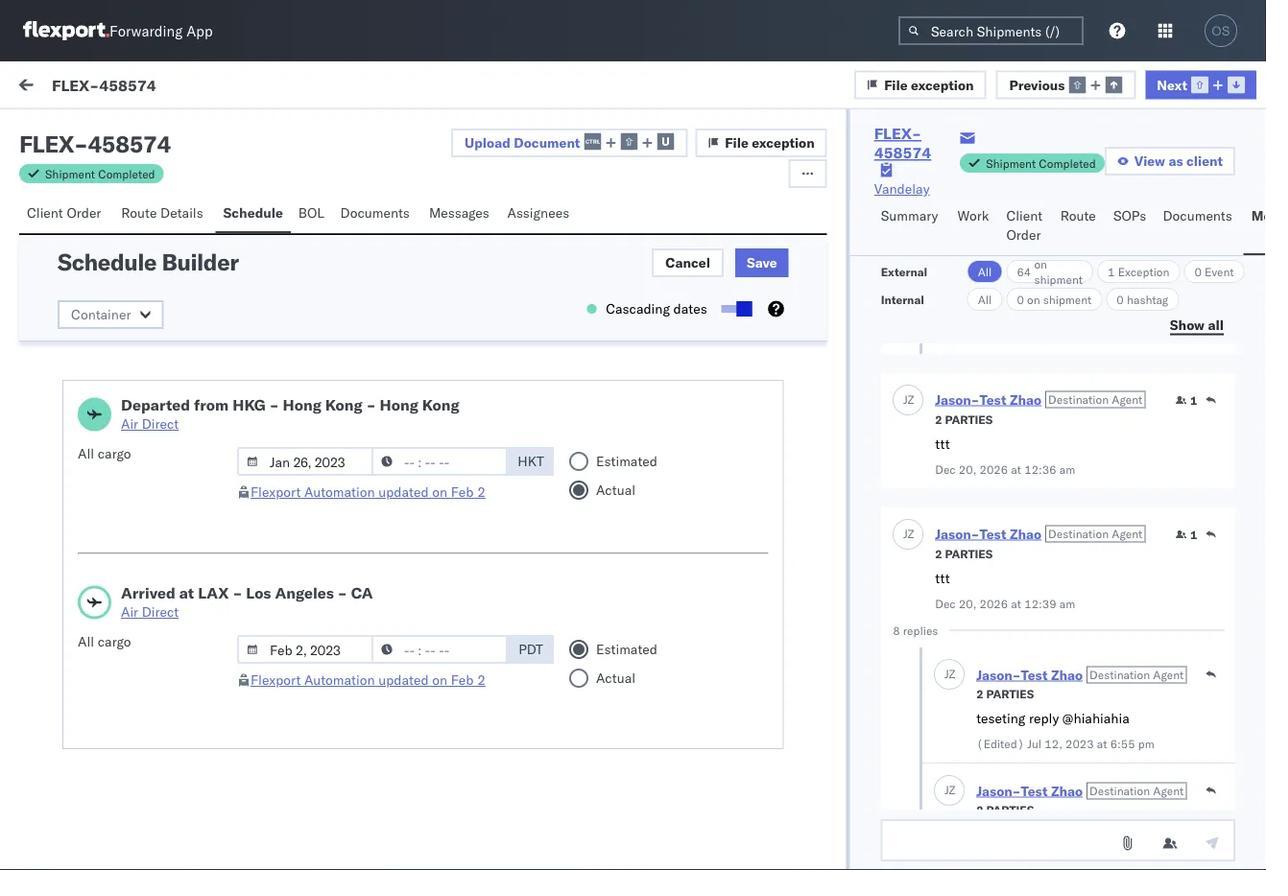 Task type: locate. For each thing, give the bounding box(es) containing it.
1 button
[[1175, 393, 1197, 409], [1175, 528, 1197, 543]]

(0) inside button
[[85, 122, 110, 139]]

pst for dec 20, 2026, 12:33 am pst
[[593, 396, 617, 413]]

documents button right bol
[[333, 196, 421, 233]]

all left 0 on shipment
[[978, 292, 992, 307]]

2 flexport from the top
[[251, 672, 301, 689]]

2 parties for teseting reply @hiahiahia (edited)  jul 12, 2023 at 6:55 pm
[[976, 688, 1034, 702]]

2 up teseting at the bottom
[[976, 688, 983, 702]]

flex - 458574
[[19, 130, 171, 158]]

0 vertical spatial feb
[[451, 484, 474, 501]]

external inside button
[[31, 122, 81, 139]]

8, inside j z dec 8, 2026, 6:38 pm pst
[[462, 742, 475, 759]]

2 cargo from the top
[[98, 634, 131, 651]]

shipment completed
[[986, 156, 1096, 170], [45, 167, 155, 181]]

1 vertical spatial updated
[[379, 672, 429, 689]]

route
[[121, 205, 157, 221], [1061, 207, 1096, 224]]

flex- up 64
[[987, 223, 1028, 240]]

1 vertical spatial 1 button
[[1175, 528, 1197, 543]]

2 up ttt dec 20, 2026 at 12:39 am at the right of page
[[935, 547, 942, 562]]

zhao up reply
[[1051, 667, 1083, 684]]

my work
[[19, 74, 105, 100]]

1 estimated from the top
[[596, 453, 658, 470]]

0 vertical spatial schedule
[[223, 205, 283, 221]]

kong
[[325, 396, 363, 415], [422, 396, 460, 415]]

2026
[[979, 463, 1008, 477], [979, 597, 1008, 612]]

flex- 458574 up vandelay
[[874, 124, 932, 162]]

flex- down ttt dec 20, 2026 at 12:36 am
[[987, 483, 1028, 499]]

0 vertical spatial flexport automation updated on feb 2
[[251, 484, 486, 501]]

message right import work
[[233, 79, 289, 96]]

1 horizontal spatial route
[[1061, 207, 1096, 224]]

jason-test zhao destination agent
[[935, 392, 1142, 409], [935, 526, 1142, 543], [976, 667, 1184, 684], [976, 784, 1184, 800]]

client order down the flex
[[27, 205, 101, 221]]

2 flexport automation updated on feb 2 from the top
[[251, 672, 486, 689]]

jason-
[[93, 208, 136, 225], [93, 294, 136, 311], [93, 381, 136, 398], [935, 392, 979, 409], [935, 526, 979, 543], [93, 554, 136, 570], [93, 640, 136, 657], [976, 667, 1021, 684], [976, 784, 1021, 800]]

0 vertical spatial actual
[[596, 482, 636, 499]]

flexport down departed from hkg - hong kong - hong kong air direct
[[251, 484, 301, 501]]

1 vertical spatial work
[[958, 207, 989, 224]]

Search Shipments (/) text field
[[899, 16, 1084, 45]]

0 vertical spatial 12:36
[[527, 223, 565, 240]]

8, left 6:38
[[462, 742, 475, 759]]

destination for teseting reply @hiahiahia (edited)  jul 12, 2023 at 6:55 pm
[[1089, 669, 1150, 683]]

jason-test zhao destination agent up ttt dec 20, 2026 at 12:36 am
[[935, 392, 1142, 409]]

0 left hashtag
[[1117, 292, 1124, 307]]

1 vertical spatial am
[[568, 310, 589, 326]]

test up ttt dec 20, 2026 at 12:36 am
[[979, 392, 1006, 409]]

1 horizontal spatial work
[[958, 207, 989, 224]]

20, for dec 20, 2026, 12:33 am pst
[[462, 396, 483, 413]]

2 parties down "(edited)"
[[976, 804, 1034, 818]]

1 direct from the top
[[142, 416, 179, 433]]

2026 inside ttt dec 20, 2026 at 12:39 am
[[979, 597, 1008, 612]]

am inside ttt dec 20, 2026 at 12:39 am
[[1059, 597, 1075, 612]]

2 automation from the top
[[304, 672, 375, 689]]

work down related
[[958, 207, 989, 224]]

2 actual from the top
[[596, 670, 636, 687]]

-- : -- -- text field left pdt
[[372, 636, 508, 664]]

flex- for dec 8, 2026, 6:39 pm pst
[[987, 655, 1028, 672]]

jason-test zhao destination agent up ttt dec 20, 2026 at 12:39 am at the right of page
[[935, 526, 1142, 543]]

test down test msg
[[58, 500, 81, 517]]

2 vertical spatial 1
[[1190, 528, 1197, 543]]

0 vertical spatial file exception
[[884, 76, 974, 93]]

1 all cargo from the top
[[78, 446, 131, 462]]

all cargo down msg
[[78, 446, 131, 462]]

1 horizontal spatial 0
[[1117, 292, 1124, 307]]

mmm d, yyyy text field for kong
[[237, 447, 374, 476]]

actual right 6:39
[[596, 670, 636, 687]]

jason-test zhao button up reply
[[976, 667, 1083, 684]]

0 vertical spatial external
[[31, 122, 81, 139]]

1 horizontal spatial client
[[1007, 207, 1043, 224]]

exception
[[911, 76, 974, 93], [752, 134, 815, 151]]

test down schedule builder
[[136, 294, 161, 311]]

0 horizontal spatial schedule
[[58, 248, 157, 277]]

internal down import
[[129, 122, 176, 139]]

1 (0) from the left
[[85, 122, 110, 139]]

flex- 458574 up ttt dec 20, 2026 at 12:36 am
[[987, 396, 1078, 413]]

0 horizontal spatial exception
[[752, 134, 815, 151]]

pst inside j z dec 8, 2026, 6:38 pm pst
[[575, 742, 599, 759]]

2 parties for ttt dec 20, 2026 at 12:36 am
[[935, 413, 993, 427]]

flex- 458574 for dec 20, 2026, 12:36 am pst
[[987, 223, 1078, 240]]

actual for departed from hkg - hong kong - hong kong
[[596, 482, 636, 499]]

1 horizontal spatial documents
[[1163, 207, 1233, 224]]

2026, for 12:35
[[486, 310, 524, 326]]

2 feb from the top
[[451, 672, 474, 689]]

2 parties button for teseting reply @hiahiahia (edited)  jul 12, 2023 at 6:55 pm
[[976, 686, 1034, 702]]

schedule inside button
[[223, 205, 283, 221]]

2 horizontal spatial 0
[[1195, 265, 1202, 279]]

jason-test zhao destination agent up @hiahiahia
[[976, 667, 1184, 684]]

0 horizontal spatial hong
[[283, 396, 322, 415]]

zhao down 2023
[[1051, 784, 1083, 800]]

client order for right client order button
[[1007, 207, 1043, 243]]

1 am from the top
[[1059, 463, 1075, 477]]

2 updated from the top
[[379, 672, 429, 689]]

2 am from the top
[[568, 310, 589, 326]]

arrived at lax - los angeles - ca air direct
[[121, 584, 373, 621]]

None text field
[[881, 820, 1236, 862]]

2026, for 6:39
[[478, 655, 516, 672]]

1 vertical spatial flexport automation updated on feb 2
[[251, 672, 486, 689]]

0 left event
[[1195, 265, 1202, 279]]

automation for kong
[[304, 484, 375, 501]]

order up 64
[[1007, 227, 1041, 243]]

1 all button from the top
[[968, 260, 1003, 283]]

1 vertical spatial direct
[[142, 604, 179, 621]]

2 -- : -- -- text field from the top
[[372, 636, 508, 664]]

flex- 458574 down 0 on shipment
[[987, 310, 1078, 326]]

jason-test zhao button for ttt dec 20, 2026 at 12:36 am
[[935, 392, 1041, 409]]

pst right 6:39
[[575, 655, 599, 672]]

work button
[[950, 199, 999, 255]]

2 for jason-test zhao "button" related to teseting reply @hiahiahia (edited)  jul 12, 2023 at 6:55 pm
[[976, 688, 983, 702]]

route inside button
[[121, 205, 157, 221]]

at inside teseting reply @hiahiahia (edited)  jul 12, 2023 at 6:55 pm
[[1097, 737, 1107, 752]]

resize handle column header
[[403, 160, 426, 871], [679, 160, 702, 871], [956, 160, 979, 871], [1232, 160, 1255, 871]]

zhao up builder at top
[[165, 208, 195, 225]]

jason-test zhao up the arrived
[[93, 554, 195, 570]]

all button for 0
[[968, 288, 1003, 311]]

destination up ttt dec 20, 2026 at 12:36 am
[[1048, 393, 1109, 407]]

at inside ttt dec 20, 2026 at 12:36 am
[[1011, 463, 1021, 477]]

0 horizontal spatial external
[[31, 122, 81, 139]]

completed right related
[[1039, 156, 1096, 170]]

-
[[74, 130, 88, 158], [711, 223, 719, 240], [711, 310, 719, 326], [269, 396, 279, 415], [367, 396, 376, 415], [233, 584, 242, 603], [338, 584, 347, 603], [711, 742, 719, 759]]

on inside 64 on shipment
[[1035, 257, 1048, 271]]

jason-test zhao
[[93, 208, 195, 225], [93, 294, 195, 311], [93, 381, 195, 398], [93, 554, 195, 570], [93, 640, 195, 657]]

(edited)
[[976, 737, 1024, 752]]

1 cargo from the top
[[98, 446, 131, 462]]

0 horizontal spatial client order button
[[19, 196, 114, 233]]

1 vertical spatial air
[[121, 604, 138, 621]]

MMM D, YYYY text field
[[237, 447, 374, 476], [237, 636, 374, 664]]

dec inside ttt dec 20, 2026 at 12:39 am
[[935, 597, 956, 612]]

1 flexport from the top
[[251, 484, 301, 501]]

1 exception
[[1108, 265, 1170, 279]]

2 for jason-test zhao "button" below jul
[[976, 804, 983, 818]]

flex- for dec 20, 2026, 12:33 am pst
[[987, 396, 1028, 413]]

0 for 0 event
[[1195, 265, 1202, 279]]

air inside departed from hkg - hong kong - hong kong air direct
[[121, 416, 138, 433]]

1 vertical spatial work
[[1031, 167, 1056, 181]]

zhao up ttt dec 20, 2026 at 12:36 am
[[1010, 392, 1041, 409]]

2 for ttt dec 20, 2026 at 12:36 am jason-test zhao "button"
[[935, 413, 942, 427]]

air direct link
[[121, 415, 460, 434], [121, 603, 373, 622]]

work
[[186, 79, 218, 96], [958, 207, 989, 224]]

0 vertical spatial work
[[55, 74, 105, 100]]

import work
[[142, 79, 218, 96]]

1 actual from the top
[[596, 482, 636, 499]]

1 vertical spatial feb
[[451, 672, 474, 689]]

air direct link for los
[[121, 603, 373, 622]]

0 vertical spatial am
[[1059, 463, 1075, 477]]

jul
[[1027, 737, 1041, 752]]

feb
[[451, 484, 474, 501], [451, 672, 474, 689]]

upload
[[465, 134, 511, 151]]

3 jason-test zhao from the top
[[93, 381, 195, 398]]

save
[[747, 254, 778, 271]]

updated up j z dec 8, 2026, 6:38 pm pst
[[379, 672, 429, 689]]

pst right 12:35
[[593, 310, 617, 326]]

am for ttt dec 20, 2026 at 12:39 am
[[1059, 597, 1075, 612]]

from
[[194, 396, 229, 415]]

0 vertical spatial direct
[[142, 416, 179, 433]]

order
[[67, 205, 101, 221], [1007, 227, 1041, 243]]

1 flexport automation updated on feb 2 button from the top
[[251, 484, 486, 501]]

(0) down flex-458574
[[85, 122, 110, 139]]

test
[[136, 208, 161, 225], [136, 294, 161, 311], [136, 381, 161, 398], [979, 392, 1006, 409], [979, 526, 1006, 543], [136, 554, 161, 570], [136, 640, 161, 657], [1021, 667, 1048, 684], [1021, 784, 1048, 800]]

jason- down schedule builder
[[93, 294, 136, 311]]

2 all cargo from the top
[[78, 634, 131, 651]]

direct down departed on the top of page
[[142, 416, 179, 433]]

route for route details
[[121, 205, 157, 221]]

1 horizontal spatial work
[[1031, 167, 1056, 181]]

0 vertical spatial flexport
[[251, 484, 301, 501]]

message down flex - 458574
[[60, 167, 106, 181]]

import
[[142, 79, 183, 96]]

departed
[[121, 396, 190, 415]]

2026, left 12:33
[[486, 396, 524, 413]]

flex- for dec 20, 2026, 12:36 am pst
[[987, 223, 1028, 240]]

1 feb from the top
[[451, 484, 474, 501]]

1 vertical spatial shipment
[[1043, 292, 1092, 307]]

2 parties button up ttt dec 20, 2026 at 12:36 am
[[935, 411, 993, 428]]

view as client
[[1135, 153, 1223, 169]]

client
[[1187, 153, 1223, 169]]

2026, down assignees
[[486, 223, 524, 240]]

1 air from the top
[[121, 416, 138, 433]]

1 horizontal spatial file exception
[[884, 76, 974, 93]]

1 vertical spatial estimated
[[596, 641, 658, 658]]

zhao up ttt dec 20, 2026 at 12:39 am at the right of page
[[1010, 526, 1041, 543]]

0 for 0 on shipment
[[1017, 292, 1024, 307]]

pst right assignees 'button'
[[593, 223, 617, 240]]

destination
[[1048, 393, 1109, 407], [1048, 527, 1109, 542], [1089, 669, 1150, 683], [1089, 785, 1150, 799]]

flex- for dec 17, 2026, 6:47 pm pst
[[987, 483, 1028, 499]]

1 air direct link from the top
[[121, 415, 460, 434]]

flex- 458574 for dec 17, 2026, 6:47 pm pst
[[987, 483, 1078, 499]]

related
[[988, 167, 1028, 181]]

actual
[[596, 482, 636, 499], [596, 670, 636, 687]]

all
[[978, 265, 992, 279], [978, 292, 992, 307], [78, 446, 94, 462], [78, 634, 94, 651]]

agent
[[1112, 393, 1142, 407], [1112, 527, 1142, 542], [1153, 669, 1184, 683], [1153, 785, 1184, 799]]

1 vertical spatial all cargo
[[78, 634, 131, 651]]

estimated
[[596, 453, 658, 470], [596, 641, 658, 658]]

1 hong from the left
[[283, 396, 322, 415]]

work for my
[[55, 74, 105, 100]]

0 vertical spatial updated
[[379, 484, 429, 501]]

direct down the arrived
[[142, 604, 179, 621]]

(0) down import work 'button'
[[179, 122, 204, 139]]

3 am from the top
[[568, 396, 589, 413]]

1 vertical spatial external
[[881, 265, 928, 279]]

1 vertical spatial 1
[[1190, 394, 1197, 408]]

2 air direct link from the top
[[121, 603, 373, 622]]

work
[[55, 74, 105, 100], [1031, 167, 1056, 181]]

pm right 6:39
[[552, 655, 572, 672]]

flex- 458574 down ttt dec 20, 2026 at 12:36 am
[[987, 483, 1078, 499]]

2 parties button for ttt dec 20, 2026 at 12:36 am
[[935, 411, 993, 428]]

0 vertical spatial air direct link
[[121, 415, 460, 434]]

2 resize handle column header from the left
[[679, 160, 702, 871]]

1 jason-test zhao from the top
[[93, 208, 195, 225]]

all cargo
[[78, 446, 131, 462], [78, 634, 131, 651]]

cargo for departed
[[98, 446, 131, 462]]

show all
[[1170, 316, 1224, 333]]

2 all button from the top
[[968, 288, 1003, 311]]

1 am from the top
[[568, 223, 589, 240]]

pm for 6:39
[[552, 655, 572, 672]]

2 2026 from the top
[[979, 597, 1008, 612]]

pst for dec 17, 2026, 6:47 pm pst
[[584, 483, 607, 499]]

2026, right 17,
[[486, 483, 524, 499]]

1 button for ttt dec 20, 2026 at 12:39 am
[[1175, 528, 1197, 543]]

2026 inside ttt dec 20, 2026 at 12:36 am
[[979, 463, 1008, 477]]

dec 20, 2026, 12:36 am pst
[[435, 223, 617, 240]]

documents
[[340, 205, 410, 221], [1163, 207, 1233, 224]]

arrived
[[121, 584, 176, 603]]

shipment down 64 on shipment
[[1043, 292, 1092, 307]]

1 vertical spatial schedule
[[58, 248, 157, 277]]

jason-test zhao button up ttt dec 20, 2026 at 12:36 am
[[935, 392, 1041, 409]]

0 horizontal spatial route
[[121, 205, 157, 221]]

0 vertical spatial am
[[568, 223, 589, 240]]

ttt dec 20, 2026 at 12:39 am
[[935, 571, 1075, 612]]

-- : -- -- text field
[[372, 447, 508, 476], [372, 636, 508, 664]]

1 horizontal spatial hong
[[380, 396, 419, 415]]

0 vertical spatial pm
[[560, 483, 580, 499]]

1 horizontal spatial external
[[881, 265, 928, 279]]

jason-test zhao button
[[935, 392, 1041, 409], [935, 526, 1041, 543], [976, 667, 1083, 684], [976, 784, 1083, 800]]

work inside button
[[958, 207, 989, 224]]

0 horizontal spatial message
[[60, 167, 106, 181]]

dec 8, 2026, 6:39 pm pst
[[435, 655, 599, 672]]

2 air from the top
[[121, 604, 138, 621]]

1 horizontal spatial internal
[[881, 292, 925, 307]]

0 horizontal spatial internal
[[129, 122, 176, 139]]

updated for ca
[[379, 672, 429, 689]]

0 vertical spatial exception
[[911, 76, 974, 93]]

all button for 64
[[968, 260, 1003, 283]]

2 vertical spatial pm
[[552, 742, 572, 759]]

client down related
[[1007, 207, 1043, 224]]

dec
[[435, 223, 459, 240], [435, 310, 459, 326], [435, 396, 459, 413], [935, 463, 956, 477], [435, 483, 459, 499], [935, 597, 956, 612], [435, 655, 459, 672], [435, 742, 459, 759]]

order for right client order button
[[1007, 227, 1041, 243]]

schedule left bol
[[223, 205, 283, 221]]

am down assignees
[[568, 223, 589, 240]]

1 2026 from the top
[[979, 463, 1008, 477]]

0 vertical spatial shipment
[[1035, 272, 1083, 287]]

test up the arrived
[[136, 554, 161, 570]]

4 jason-test zhao from the top
[[93, 554, 195, 570]]

file exception
[[884, 76, 974, 93], [725, 134, 815, 151]]

1 horizontal spatial shipment
[[986, 156, 1036, 170]]

2026, for 12:36
[[486, 223, 524, 240]]

0 horizontal spatial order
[[67, 205, 101, 221]]

1 horizontal spatial completed
[[1039, 156, 1096, 170]]

flex- 458574 down reply
[[987, 742, 1078, 759]]

destination up @hiahiahia
[[1089, 669, 1150, 683]]

2 jason-test zhao from the top
[[93, 294, 195, 311]]

automation
[[304, 484, 375, 501], [304, 672, 375, 689]]

import work button
[[135, 61, 225, 113]]

0 vertical spatial 1 button
[[1175, 393, 1197, 409]]

1 vertical spatial test
[[58, 500, 81, 517]]

1 mmm d, yyyy text field from the top
[[237, 447, 374, 476]]

client
[[27, 205, 63, 221], [1007, 207, 1043, 224]]

forwarding
[[109, 22, 183, 40]]

shipment for 64 on shipment
[[1035, 272, 1083, 287]]

1 1 button from the top
[[1175, 393, 1197, 409]]

schedule
[[223, 205, 283, 221], [58, 248, 157, 277]]

internal down "summary" button
[[881, 292, 925, 307]]

0 vertical spatial air
[[121, 416, 138, 433]]

shipment inside 64 on shipment
[[1035, 272, 1083, 287]]

external for external (0)
[[31, 122, 81, 139]]

2 flexport automation updated on feb 2 button from the top
[[251, 672, 486, 689]]

app
[[186, 22, 213, 40]]

client order button up 64
[[999, 199, 1053, 255]]

dec 20, 2026, 12:35 am pst
[[435, 310, 617, 326]]

0 vertical spatial test
[[58, 414, 81, 431]]

458574
[[99, 75, 156, 94], [88, 130, 171, 158], [874, 143, 932, 162], [1028, 223, 1078, 240], [1028, 310, 1078, 326], [1028, 396, 1078, 413], [1028, 483, 1078, 499], [1028, 655, 1078, 672], [1028, 742, 1078, 759], [1028, 828, 1078, 845]]

2 8, from the top
[[462, 742, 475, 759]]

jason-test zhao destination agent for ttt dec 20, 2026 at 12:36 am
[[935, 392, 1142, 409]]

1 horizontal spatial client order
[[1007, 207, 1043, 243]]

mmm d, yyyy text field down angeles
[[237, 636, 374, 664]]

flexport automation updated on feb 2 for ca
[[251, 672, 486, 689]]

route inside "button"
[[1061, 207, 1096, 224]]

am inside ttt dec 20, 2026 at 12:36 am
[[1059, 463, 1075, 477]]

hkg
[[233, 396, 266, 415]]

0 vertical spatial message
[[233, 79, 289, 96]]

1 horizontal spatial order
[[1007, 227, 1041, 243]]

1 vertical spatial file
[[725, 134, 749, 151]]

actual for arrived at lax - los angeles - ca
[[596, 670, 636, 687]]

2 (0) from the left
[[179, 122, 204, 139]]

destination up 12:39
[[1048, 527, 1109, 542]]

pst for dec 20, 2026, 12:36 am pst
[[593, 223, 617, 240]]

pm right 6:47
[[560, 483, 580, 499]]

pst right 6:38
[[575, 742, 599, 759]]

order for client order button to the left
[[67, 205, 101, 221]]

1 horizontal spatial (0)
[[179, 122, 204, 139]]

z inside j z dec 8, 2026, 6:38 pm pst
[[69, 729, 75, 741]]

8
[[893, 624, 900, 639]]

2026, left 6:38
[[478, 742, 516, 759]]

client order for client order button to the left
[[27, 205, 101, 221]]

1 vertical spatial actual
[[596, 670, 636, 687]]

1 horizontal spatial 12:36
[[1024, 463, 1056, 477]]

1 horizontal spatial shipment completed
[[986, 156, 1096, 170]]

(0) inside 'button'
[[179, 122, 204, 139]]

1 vertical spatial automation
[[304, 672, 375, 689]]

2 direct from the top
[[142, 604, 179, 621]]

agent for teseting reply @hiahiahia (edited)  jul 12, 2023 at 6:55 pm
[[1153, 669, 1184, 683]]

1 vertical spatial 2026
[[979, 597, 1008, 612]]

0 vertical spatial 2026
[[979, 463, 1008, 477]]

air down the arrived
[[121, 604, 138, 621]]

shipment
[[986, 156, 1036, 170], [45, 167, 95, 181]]

1 vertical spatial air direct link
[[121, 603, 373, 622]]

2 1 button from the top
[[1175, 528, 1197, 543]]

1 horizontal spatial kong
[[422, 396, 460, 415]]

2 estimated from the top
[[596, 641, 658, 658]]

0 event
[[1195, 265, 1234, 279]]

automation down departed from hkg - hong kong - hong kong air direct
[[304, 484, 375, 501]]

updated
[[379, 484, 429, 501], [379, 672, 429, 689]]

0 for 0 hashtag
[[1117, 292, 1124, 307]]

0 on shipment
[[1017, 292, 1092, 307]]

1 -- : -- -- text field from the top
[[372, 447, 508, 476]]

ttt inside ttt dec 20, 2026 at 12:39 am
[[935, 571, 950, 588]]

None checkbox
[[722, 305, 749, 313]]

0 horizontal spatial shipment
[[45, 167, 95, 181]]

0 horizontal spatial (0)
[[85, 122, 110, 139]]

20, for dec 20, 2026, 12:36 am pst
[[462, 223, 483, 240]]

jason-test zhao up msg
[[93, 381, 195, 398]]

route details
[[121, 205, 203, 221]]

12:33
[[527, 396, 565, 413]]

client order up 64
[[1007, 207, 1043, 243]]

2 up ttt dec 20, 2026 at 12:36 am
[[935, 413, 942, 427]]

1 vertical spatial message
[[60, 167, 106, 181]]

test up schedule builder
[[136, 208, 161, 225]]

1 vertical spatial internal
[[881, 292, 925, 307]]

0 vertical spatial all button
[[968, 260, 1003, 283]]

route for route
[[1061, 207, 1096, 224]]

2026, left pdt
[[478, 655, 516, 672]]

external
[[31, 122, 81, 139], [881, 265, 928, 279]]

cargo down msg
[[98, 446, 131, 462]]

1 vertical spatial pm
[[552, 655, 572, 672]]

1 vertical spatial flexport
[[251, 672, 301, 689]]

5 jason-test zhao from the top
[[93, 640, 195, 657]]

0 vertical spatial automation
[[304, 484, 375, 501]]

1 automation from the top
[[304, 484, 375, 501]]

1 vertical spatial all button
[[968, 288, 1003, 311]]

17,
[[462, 483, 483, 499]]

teseting reply @hiahiahia (edited)  jul 12, 2023 at 6:55 pm
[[976, 711, 1154, 752]]

2 mmm d, yyyy text field from the top
[[237, 636, 374, 664]]

internal inside 'button'
[[129, 122, 176, 139]]

pm
[[1138, 737, 1154, 752]]

12:36
[[527, 223, 565, 240], [1024, 463, 1056, 477]]

0 horizontal spatial work
[[186, 79, 218, 96]]

test
[[58, 414, 81, 431], [58, 500, 81, 517], [58, 587, 81, 603]]

schedule builder
[[58, 248, 239, 277]]

parties for teseting reply @hiahiahia (edited)  jul 12, 2023 at 6:55 pm
[[986, 688, 1034, 702]]

me
[[1252, 207, 1267, 224]]

am
[[568, 223, 589, 240], [568, 310, 589, 326], [568, 396, 589, 413]]

all button
[[968, 260, 1003, 283], [968, 288, 1003, 311]]

zhao left hkg
[[165, 381, 195, 398]]

2 vertical spatial am
[[568, 396, 589, 413]]

1 vertical spatial file exception
[[725, 134, 815, 151]]

ttt
[[58, 241, 72, 258], [58, 327, 72, 344], [935, 436, 950, 453], [935, 571, 950, 588]]

2 parties up ttt dec 20, 2026 at 12:39 am at the right of page
[[935, 547, 993, 562]]

shipment completed up route "button"
[[986, 156, 1096, 170]]

12,
[[1044, 737, 1062, 752]]

2 parties button up ttt dec 20, 2026 at 12:39 am at the right of page
[[935, 545, 993, 562]]

order inside client order
[[1007, 227, 1041, 243]]

6:39
[[519, 655, 548, 672]]

1 vertical spatial -- : -- -- text field
[[372, 636, 508, 664]]

1 updated from the top
[[379, 484, 429, 501]]

work for related
[[1031, 167, 1056, 181]]

0 horizontal spatial kong
[[325, 396, 363, 415]]

0 vertical spatial cargo
[[98, 446, 131, 462]]

1 flexport automation updated on feb 2 from the top
[[251, 484, 486, 501]]

0 vertical spatial mmm d, yyyy text field
[[237, 447, 374, 476]]

jason-test zhao for dec 20, 2026, 12:35 am pst
[[93, 294, 195, 311]]

1 vertical spatial 12:36
[[1024, 463, 1056, 477]]

estimated right 6:39
[[596, 641, 658, 658]]

pst right 6:47
[[584, 483, 607, 499]]

1 vertical spatial 8,
[[462, 742, 475, 759]]

0 horizontal spatial file
[[725, 134, 749, 151]]

2026,
[[486, 223, 524, 240], [486, 310, 524, 326], [486, 396, 524, 413], [486, 483, 524, 499], [478, 655, 516, 672], [478, 742, 516, 759]]

3 resize handle column header from the left
[[956, 160, 979, 871]]

flex- up teseting at the bottom
[[987, 655, 1028, 672]]

parties up ttt dec 20, 2026 at 12:39 am at the right of page
[[945, 547, 993, 562]]

agent for ttt dec 20, 2026 at 12:36 am
[[1112, 393, 1142, 407]]

internal for internal
[[881, 292, 925, 307]]

shipment up "work" button
[[986, 156, 1036, 170]]

parties up ttt dec 20, 2026 at 12:36 am
[[945, 413, 993, 427]]

2 vertical spatial test
[[58, 587, 81, 603]]

1 vertical spatial mmm d, yyyy text field
[[237, 636, 374, 664]]

external (0) button
[[23, 113, 121, 151]]

2 am from the top
[[1059, 597, 1075, 612]]

client order
[[27, 205, 101, 221], [1007, 207, 1043, 243]]

all up tao
[[78, 634, 94, 651]]



Task type: describe. For each thing, give the bounding box(es) containing it.
show
[[1170, 316, 1205, 333]]

jason-test zhao button for ttt dec 20, 2026 at 12:39 am
[[935, 526, 1041, 543]]

test msg
[[58, 414, 109, 431]]

zhao down the arrived
[[165, 640, 195, 657]]

2026 for ttt dec 20, 2026 at 12:39 am
[[979, 597, 1008, 612]]

cancel button
[[652, 249, 724, 278]]

jason-test zhao destination agent for ttt dec 20, 2026 at 12:39 am
[[935, 526, 1142, 543]]

schedule for schedule builder
[[58, 248, 157, 277]]

destination for ttt dec 20, 2026 at 12:39 am
[[1048, 527, 1109, 542]]

container button
[[58, 301, 164, 329]]

messages
[[429, 205, 490, 221]]

jason-test zhao for dec 20, 2026, 12:36 am pst
[[93, 208, 195, 225]]

view
[[1135, 153, 1166, 169]]

flex- 458574 for dec 20, 2026, 12:33 am pst
[[987, 396, 1078, 413]]

flexport. image
[[23, 21, 109, 40]]

bol
[[298, 205, 324, 221]]

assignees button
[[500, 196, 581, 233]]

jason-test zhao destination agent down 2023
[[976, 784, 1184, 800]]

am for 12:33
[[568, 396, 589, 413]]

flexport automation updated on feb 2 button for ca
[[251, 672, 486, 689]]

0 horizontal spatial shipment completed
[[45, 167, 155, 181]]

2026, for 6:47
[[486, 483, 524, 499]]

20, inside ttt dec 20, 2026 at 12:36 am
[[959, 463, 976, 477]]

automation for angeles
[[304, 672, 375, 689]]

previous button
[[996, 70, 1136, 99]]

zhao down builder at top
[[165, 294, 195, 311]]

jason-test zhao button for teseting reply @hiahiahia (edited)  jul 12, 2023 at 6:55 pm
[[976, 667, 1083, 684]]

angeles
[[275, 584, 334, 603]]

2 test from the top
[[58, 500, 81, 517]]

details
[[160, 205, 203, 221]]

3 test from the top
[[58, 587, 81, 603]]

-- : -- -- text field for arrived at lax - los angeles - ca
[[372, 636, 508, 664]]

2026, inside j z dec 8, 2026, 6:38 pm pst
[[478, 742, 516, 759]]

test up reply
[[1021, 667, 1048, 684]]

show all button
[[1159, 311, 1236, 340]]

pst for dec 20, 2026, 12:35 am pst
[[593, 310, 617, 326]]

flexport automation updated on feb 2 button for hong
[[251, 484, 486, 501]]

12:36 inside ttt dec 20, 2026 at 12:36 am
[[1024, 463, 1056, 477]]

save button
[[735, 249, 789, 278]]

jason-test zhao destination agent for teseting reply @hiahiahia (edited)  jul 12, 2023 at 6:55 pm
[[976, 667, 1184, 684]]

mmm d, yyyy text field for angeles
[[237, 636, 374, 664]]

0 horizontal spatial completed
[[98, 167, 155, 181]]

(0) for internal (0)
[[179, 122, 204, 139]]

container
[[71, 306, 131, 323]]

test left 'from'
[[136, 381, 161, 398]]

2026 for ttt dec 20, 2026 at 12:36 am
[[979, 463, 1008, 477]]

all cargo for arrived
[[78, 634, 131, 651]]

next
[[1157, 76, 1188, 93]]

internal for internal (0)
[[129, 122, 176, 139]]

estimated for arrived at lax - los angeles - ca
[[596, 641, 658, 658]]

agent for ttt dec 20, 2026 at 12:39 am
[[1112, 527, 1142, 542]]

internal (0) button
[[121, 113, 215, 151]]

on left 6:39
[[432, 672, 448, 689]]

at inside ttt dec 20, 2026 at 12:39 am
[[1011, 597, 1021, 612]]

1 resize handle column header from the left
[[403, 160, 426, 871]]

flexport for hong
[[251, 484, 301, 501]]

2 parties for ttt dec 20, 2026 at 12:39 am
[[935, 547, 993, 562]]

test down jul
[[1021, 784, 1048, 800]]

flex- 458574 for dec 8, 2026, 6:38 pm pst
[[987, 742, 1078, 759]]

cargo for arrived
[[98, 634, 131, 651]]

all
[[1208, 316, 1224, 333]]

all down test msg
[[78, 446, 94, 462]]

jason- up teseting at the bottom
[[976, 667, 1021, 684]]

4 resize handle column header from the left
[[1232, 160, 1255, 871]]

2 for jason-test zhao "button" related to ttt dec 20, 2026 at 12:39 am
[[935, 547, 942, 562]]

destination for ttt dec 20, 2026 at 12:36 am
[[1048, 393, 1109, 407]]

2 parties button down "(edited)"
[[976, 802, 1034, 819]]

on down 64
[[1027, 292, 1040, 307]]

filters
[[357, 79, 392, 96]]

no filters applied
[[336, 79, 441, 96]]

jason- up msg
[[93, 381, 136, 398]]

flex
[[19, 130, 74, 158]]

related work item/shipment
[[988, 167, 1138, 181]]

my
[[19, 74, 50, 100]]

summary button
[[874, 199, 950, 255]]

6:47
[[527, 483, 557, 499]]

destination down 6:55
[[1089, 785, 1150, 799]]

am for ttt dec 20, 2026 at 12:36 am
[[1059, 463, 1075, 477]]

(0) for external (0)
[[85, 122, 110, 139]]

1 kong from the left
[[325, 396, 363, 415]]

12:35
[[527, 310, 565, 326]]

1 horizontal spatial documents button
[[1156, 199, 1244, 255]]

flex- for dec 20, 2026, 12:35 am pst
[[987, 310, 1028, 326]]

direct inside departed from hkg - hong kong - hong kong air direct
[[142, 416, 179, 433]]

vandelay link
[[874, 180, 930, 199]]

ttt inside ttt dec 20, 2026 at 12:36 am
[[935, 436, 950, 453]]

flexport for los
[[251, 672, 301, 689]]

flex- for dec 8, 2026, 6:38 pm pst
[[987, 742, 1028, 759]]

tao
[[72, 673, 94, 690]]

pm inside j z dec 8, 2026, 6:38 pm pst
[[552, 742, 572, 759]]

dec 17, 2026, 6:47 pm pst
[[435, 483, 607, 499]]

flex- 458574 down jul
[[987, 828, 1078, 845]]

2 hong from the left
[[380, 396, 419, 415]]

forwarding app link
[[23, 21, 213, 40]]

schedule for schedule
[[223, 205, 283, 221]]

2026, for 12:33
[[486, 396, 524, 413]]

0 hashtag
[[1117, 292, 1169, 307]]

direct inside arrived at lax - los angeles - ca air direct
[[142, 604, 179, 621]]

at inside arrived at lax - los angeles - ca air direct
[[179, 584, 194, 603]]

previous
[[1010, 76, 1065, 93]]

test down the arrived
[[136, 640, 161, 657]]

os button
[[1199, 9, 1243, 53]]

air inside arrived at lax - los angeles - ca air direct
[[121, 604, 138, 621]]

dec inside j z dec 8, 2026, 6:38 pm pst
[[435, 742, 459, 759]]

2 parties button for ttt dec 20, 2026 at 12:39 am
[[935, 545, 993, 562]]

1 for ttt dec 20, 2026 at 12:39 am
[[1190, 528, 1197, 543]]

view as client button
[[1105, 147, 1236, 176]]

route details button
[[114, 196, 216, 233]]

flex- 458574 for dec 8, 2026, 6:39 pm pst
[[987, 655, 1078, 672]]

jason-test zhao for dec 8, 2026, 6:39 pm pst
[[93, 640, 195, 657]]

2023
[[1065, 737, 1094, 752]]

zhao up the arrived
[[165, 554, 195, 570]]

as
[[1169, 153, 1184, 169]]

estimated for departed from hkg - hong kong - hong kong
[[596, 453, 658, 470]]

builder
[[162, 248, 239, 277]]

-- : -- -- text field for departed from hkg - hong kong - hong kong
[[372, 447, 508, 476]]

jason- up ttt dec 20, 2026 at 12:36 am
[[935, 392, 979, 409]]

forwarding app
[[109, 22, 213, 40]]

parties down "(edited)"
[[986, 804, 1034, 818]]

flex- down "(edited)"
[[987, 828, 1028, 845]]

sops button
[[1106, 199, 1156, 255]]

6:55
[[1110, 737, 1135, 752]]

on left 17,
[[432, 484, 448, 501]]

schedule button
[[216, 196, 291, 233]]

vandelay
[[874, 181, 930, 197]]

shipment for 0 on shipment
[[1043, 292, 1092, 307]]

64
[[1017, 265, 1032, 279]]

jason- up schedule builder
[[93, 208, 136, 225]]

0 horizontal spatial documents
[[340, 205, 410, 221]]

1 horizontal spatial exception
[[911, 76, 974, 93]]

bol button
[[291, 196, 333, 233]]

j z dec 8, 2026, 6:38 pm pst
[[66, 729, 599, 759]]

0 vertical spatial file
[[884, 76, 908, 93]]

0 horizontal spatial file exception
[[725, 134, 815, 151]]

teseting
[[976, 711, 1025, 728]]

8 replies
[[893, 624, 938, 639]]

dec inside ttt dec 20, 2026 at 12:36 am
[[935, 463, 956, 477]]

ttt dec 20, 2026 at 12:36 am
[[935, 436, 1075, 477]]

assignees
[[508, 205, 570, 221]]

jason- down "(edited)"
[[976, 784, 1021, 800]]

pdt
[[519, 641, 543, 658]]

flex- up vandelay
[[874, 124, 922, 143]]

parties for ttt dec 20, 2026 at 12:39 am
[[945, 547, 993, 562]]

os
[[1212, 24, 1231, 38]]

hashtag
[[1127, 292, 1169, 307]]

dates
[[674, 301, 707, 317]]

2 left 6:47
[[477, 484, 486, 501]]

20, inside ttt dec 20, 2026 at 12:39 am
[[959, 597, 976, 612]]

12:39
[[1024, 597, 1056, 612]]

jason- up ttt dec 20, 2026 at 12:39 am at the right of page
[[935, 526, 979, 543]]

2 left 6:39
[[477, 672, 486, 689]]

replies
[[903, 624, 938, 639]]

jason- up the arrived
[[93, 554, 136, 570]]

feb for departed from hkg - hong kong - hong kong
[[451, 484, 474, 501]]

cascading dates
[[606, 301, 707, 317]]

parties for ttt dec 20, 2026 at 12:36 am
[[945, 413, 993, 427]]

j inside j z dec 8, 2026, 6:38 pm pst
[[66, 729, 69, 741]]

1 8, from the top
[[462, 655, 475, 672]]

next button
[[1146, 70, 1257, 99]]

pst for dec 8, 2026, 6:39 pm pst
[[575, 655, 599, 672]]

applied
[[396, 79, 441, 96]]

flex- right my
[[52, 75, 99, 94]]

64 on shipment
[[1017, 257, 1083, 287]]

1 test from the top
[[58, 414, 81, 431]]

summary
[[881, 207, 938, 224]]

am for 12:36
[[568, 223, 589, 240]]

0 horizontal spatial client
[[27, 205, 63, 221]]

0 vertical spatial 1
[[1108, 265, 1115, 279]]

test up ttt dec 20, 2026 at 12:39 am at the right of page
[[979, 526, 1006, 543]]

message inside button
[[233, 79, 289, 96]]

jason-test zhao button down jul
[[976, 784, 1083, 800]]

lax
[[198, 584, 229, 603]]

flexport automation updated on feb 2 for hong
[[251, 484, 486, 501]]

2 kong from the left
[[422, 396, 460, 415]]

feb for arrived at lax - los angeles - ca
[[451, 672, 474, 689]]

pm for 6:47
[[560, 483, 580, 499]]

exception
[[1118, 265, 1170, 279]]

route button
[[1053, 199, 1106, 255]]

jason- up tao
[[93, 640, 136, 657]]

am for 12:35
[[568, 310, 589, 326]]

1 vertical spatial exception
[[752, 134, 815, 151]]

document
[[514, 134, 580, 151]]

work inside 'button'
[[186, 79, 218, 96]]

0 horizontal spatial documents button
[[333, 196, 421, 233]]

20, for dec 20, 2026, 12:35 am pst
[[462, 310, 483, 326]]

external (0)
[[31, 122, 110, 139]]

1 button for ttt dec 20, 2026 at 12:36 am
[[1175, 393, 1197, 409]]

updated for hong
[[379, 484, 429, 501]]

all cargo for departed
[[78, 446, 131, 462]]

@
[[58, 673, 69, 690]]

all left 64
[[978, 265, 992, 279]]

jason-test zhao for dec 20, 2026, 12:33 am pst
[[93, 381, 195, 398]]

flex- 458574 link
[[874, 124, 960, 162]]

msg
[[84, 414, 109, 431]]

internal (0)
[[129, 122, 204, 139]]

1 for ttt dec 20, 2026 at 12:36 am
[[1190, 394, 1197, 408]]

ca
[[351, 584, 373, 603]]

upload document button
[[451, 129, 688, 157]]

1 horizontal spatial client order button
[[999, 199, 1053, 255]]

external for external
[[881, 265, 928, 279]]

los
[[246, 584, 271, 603]]

air direct link for hong
[[121, 415, 460, 434]]

hkt
[[518, 453, 544, 470]]

cascading
[[606, 301, 670, 317]]



Task type: vqa. For each thing, say whether or not it's contained in the screenshot.
Dec 20, 2026, 12:33 AM PST
yes



